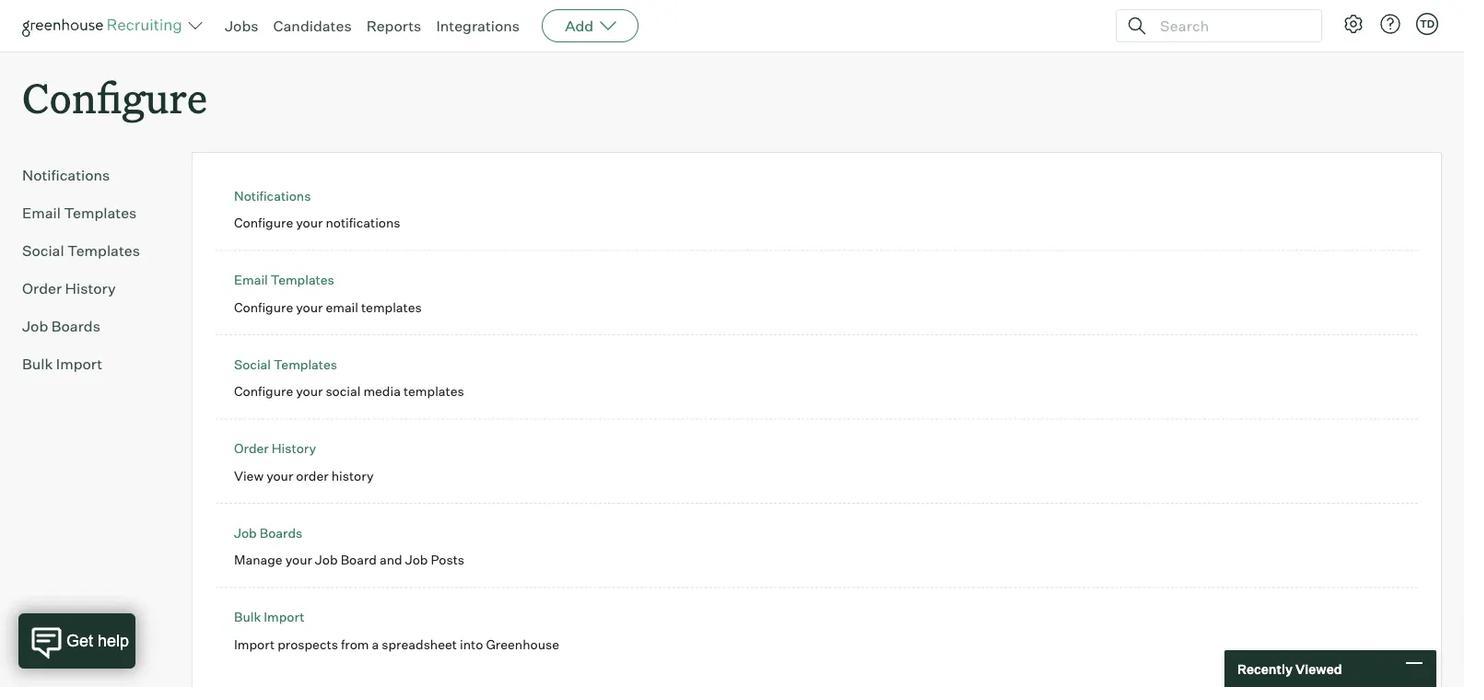 Task type: vqa. For each thing, say whether or not it's contained in the screenshot.
'up' within the User(s): Test Dummy Follow up in regards to references Edit | Dismiss
no



Task type: describe. For each thing, give the bounding box(es) containing it.
your for social
[[296, 384, 323, 400]]

0 horizontal spatial job boards
[[22, 317, 100, 336]]

configure your social media templates
[[234, 384, 464, 400]]

0 vertical spatial order
[[22, 279, 62, 298]]

td button
[[1413, 9, 1442, 39]]

integrations
[[436, 17, 520, 35]]

0 horizontal spatial bulk import
[[22, 355, 103, 373]]

td
[[1420, 18, 1435, 30]]

configure for notifications
[[234, 215, 293, 231]]

recently
[[1238, 661, 1293, 677]]

0 horizontal spatial order history link
[[22, 278, 162, 300]]

prospects
[[278, 637, 338, 653]]

1 horizontal spatial history
[[272, 441, 316, 457]]

and
[[380, 552, 402, 568]]

view
[[234, 468, 264, 484]]

jobs
[[225, 17, 259, 35]]

0 vertical spatial notifications
[[22, 166, 110, 185]]

your for order
[[266, 468, 293, 484]]

viewed
[[1296, 661, 1342, 677]]

1 horizontal spatial job boards
[[234, 525, 303, 541]]

jobs link
[[225, 17, 259, 35]]

a
[[372, 637, 379, 653]]

social
[[326, 384, 361, 400]]

0 vertical spatial notifications link
[[22, 164, 162, 186]]

1 horizontal spatial social templates
[[234, 356, 337, 373]]

1 horizontal spatial social templates link
[[234, 356, 337, 373]]

add
[[565, 17, 594, 35]]

social templates inside social templates link
[[22, 242, 140, 260]]

0 vertical spatial templates
[[361, 299, 422, 315]]

0 horizontal spatial order history
[[22, 279, 116, 298]]

reports link
[[366, 17, 422, 35]]

add button
[[542, 9, 639, 42]]

0 vertical spatial history
[[65, 279, 116, 298]]

view your order history
[[234, 468, 374, 484]]

1 vertical spatial import
[[264, 609, 304, 626]]

1 vertical spatial social
[[234, 356, 271, 373]]

1 horizontal spatial email templates link
[[234, 272, 334, 288]]

0 vertical spatial email templates link
[[22, 202, 162, 224]]

0 vertical spatial social templates link
[[22, 240, 162, 262]]



Task type: locate. For each thing, give the bounding box(es) containing it.
order history link
[[22, 278, 162, 300], [234, 441, 316, 457]]

1 horizontal spatial bulk import
[[234, 609, 304, 626]]

0 vertical spatial bulk import link
[[22, 353, 162, 375]]

boards
[[51, 317, 100, 336], [260, 525, 303, 541]]

0 horizontal spatial bulk import link
[[22, 353, 162, 375]]

Search text field
[[1156, 12, 1305, 39]]

1 vertical spatial email templates link
[[234, 272, 334, 288]]

your right view in the left of the page
[[266, 468, 293, 484]]

0 horizontal spatial bulk
[[22, 355, 53, 373]]

0 vertical spatial order history link
[[22, 278, 162, 300]]

configure
[[22, 70, 207, 124], [234, 215, 293, 231], [234, 299, 293, 315], [234, 384, 293, 400]]

1 horizontal spatial notifications link
[[234, 188, 311, 204]]

0 vertical spatial import
[[56, 355, 103, 373]]

reports
[[366, 17, 422, 35]]

1 vertical spatial job boards link
[[234, 525, 303, 541]]

templates
[[64, 204, 137, 222], [67, 242, 140, 260], [271, 272, 334, 288], [274, 356, 337, 373]]

manage
[[234, 552, 283, 568]]

configure your email templates
[[234, 299, 422, 315]]

1 vertical spatial history
[[272, 441, 316, 457]]

0 vertical spatial email templates
[[22, 204, 137, 222]]

job boards
[[22, 317, 100, 336], [234, 525, 303, 541]]

email inside email templates link
[[22, 204, 61, 222]]

0 horizontal spatial notifications
[[22, 166, 110, 185]]

your left email
[[296, 299, 323, 315]]

notifications
[[326, 215, 401, 231]]

social
[[22, 242, 64, 260], [234, 356, 271, 373]]

0 horizontal spatial job boards link
[[22, 315, 162, 338]]

0 vertical spatial job boards link
[[22, 315, 162, 338]]

email templates
[[22, 204, 137, 222], [234, 272, 334, 288]]

0 horizontal spatial order
[[22, 279, 62, 298]]

job
[[22, 317, 48, 336], [234, 525, 257, 541], [315, 552, 338, 568], [405, 552, 428, 568]]

0 horizontal spatial history
[[65, 279, 116, 298]]

1 vertical spatial order history link
[[234, 441, 316, 457]]

email
[[22, 204, 61, 222], [234, 272, 268, 288]]

0 vertical spatial social
[[22, 242, 64, 260]]

1 horizontal spatial bulk import link
[[234, 609, 304, 626]]

posts
[[431, 552, 465, 568]]

0 horizontal spatial boards
[[51, 317, 100, 336]]

greenhouse
[[486, 637, 559, 653]]

0 horizontal spatial social
[[22, 242, 64, 260]]

bulk import
[[22, 355, 103, 373], [234, 609, 304, 626]]

1 vertical spatial templates
[[404, 384, 464, 400]]

order
[[22, 279, 62, 298], [234, 441, 269, 457]]

order
[[296, 468, 329, 484]]

0 horizontal spatial email
[[22, 204, 61, 222]]

bulk import link
[[22, 353, 162, 375], [234, 609, 304, 626]]

1 vertical spatial job boards
[[234, 525, 303, 541]]

1 vertical spatial notifications link
[[234, 188, 311, 204]]

0 horizontal spatial email templates link
[[22, 202, 162, 224]]

templates
[[361, 299, 422, 315], [404, 384, 464, 400]]

1 horizontal spatial order history
[[234, 441, 316, 457]]

email
[[326, 299, 358, 315]]

0 horizontal spatial email templates
[[22, 204, 137, 222]]

0 vertical spatial bulk import
[[22, 355, 103, 373]]

1 vertical spatial social templates
[[234, 356, 337, 373]]

manage your job board and job posts
[[234, 552, 465, 568]]

social templates link
[[22, 240, 162, 262], [234, 356, 337, 373]]

your for email
[[296, 299, 323, 315]]

0 vertical spatial bulk
[[22, 355, 53, 373]]

bulk
[[22, 355, 53, 373], [234, 609, 261, 626]]

0 vertical spatial email
[[22, 204, 61, 222]]

td button
[[1417, 13, 1439, 35]]

spreadsheet
[[382, 637, 457, 653]]

your for notifications
[[296, 215, 323, 231]]

social templates
[[22, 242, 140, 260], [234, 356, 337, 373]]

1 vertical spatial email
[[234, 272, 268, 288]]

configure image
[[1343, 13, 1365, 35]]

1 vertical spatial bulk
[[234, 609, 261, 626]]

media
[[363, 384, 401, 400]]

configure for email templates
[[234, 299, 293, 315]]

your right manage in the left of the page
[[285, 552, 312, 568]]

your left social
[[296, 384, 323, 400]]

configure for social templates
[[234, 384, 293, 400]]

candidates
[[273, 17, 352, 35]]

configure your notifications
[[234, 215, 401, 231]]

into
[[460, 637, 483, 653]]

0 horizontal spatial social templates
[[22, 242, 140, 260]]

1 vertical spatial bulk import link
[[234, 609, 304, 626]]

1 vertical spatial email templates
[[234, 272, 334, 288]]

1 horizontal spatial notifications
[[234, 188, 311, 204]]

1 vertical spatial bulk import
[[234, 609, 304, 626]]

1 horizontal spatial boards
[[260, 525, 303, 541]]

1 horizontal spatial bulk
[[234, 609, 261, 626]]

0 horizontal spatial social templates link
[[22, 240, 162, 262]]

1 vertical spatial order
[[234, 441, 269, 457]]

1 vertical spatial boards
[[260, 525, 303, 541]]

history
[[65, 279, 116, 298], [272, 441, 316, 457]]

your for job
[[285, 552, 312, 568]]

integrations link
[[436, 17, 520, 35]]

2 vertical spatial import
[[234, 637, 275, 653]]

1 horizontal spatial email
[[234, 272, 268, 288]]

candidates link
[[273, 17, 352, 35]]

1 vertical spatial notifications
[[234, 188, 311, 204]]

1 horizontal spatial job boards link
[[234, 525, 303, 541]]

templates right media
[[404, 384, 464, 400]]

0 vertical spatial boards
[[51, 317, 100, 336]]

0 vertical spatial job boards
[[22, 317, 100, 336]]

0 vertical spatial order history
[[22, 279, 116, 298]]

notifications
[[22, 166, 110, 185], [234, 188, 311, 204]]

greenhouse recruiting image
[[22, 15, 188, 37]]

import prospects from a spreadsheet into greenhouse
[[234, 637, 559, 653]]

order history
[[22, 279, 116, 298], [234, 441, 316, 457]]

email templates link
[[22, 202, 162, 224], [234, 272, 334, 288]]

1 horizontal spatial order
[[234, 441, 269, 457]]

from
[[341, 637, 369, 653]]

0 vertical spatial social templates
[[22, 242, 140, 260]]

your
[[296, 215, 323, 231], [296, 299, 323, 315], [296, 384, 323, 400], [266, 468, 293, 484], [285, 552, 312, 568]]

1 vertical spatial order history
[[234, 441, 316, 457]]

history
[[332, 468, 374, 484]]

your left the notifications
[[296, 215, 323, 231]]

job boards link
[[22, 315, 162, 338], [234, 525, 303, 541]]

notifications link
[[22, 164, 162, 186], [234, 188, 311, 204]]

1 horizontal spatial email templates
[[234, 272, 334, 288]]

1 vertical spatial social templates link
[[234, 356, 337, 373]]

templates right email
[[361, 299, 422, 315]]

recently viewed
[[1238, 661, 1342, 677]]

1 horizontal spatial order history link
[[234, 441, 316, 457]]

0 horizontal spatial notifications link
[[22, 164, 162, 186]]

1 horizontal spatial social
[[234, 356, 271, 373]]

board
[[341, 552, 377, 568]]

import
[[56, 355, 103, 373], [264, 609, 304, 626], [234, 637, 275, 653]]



